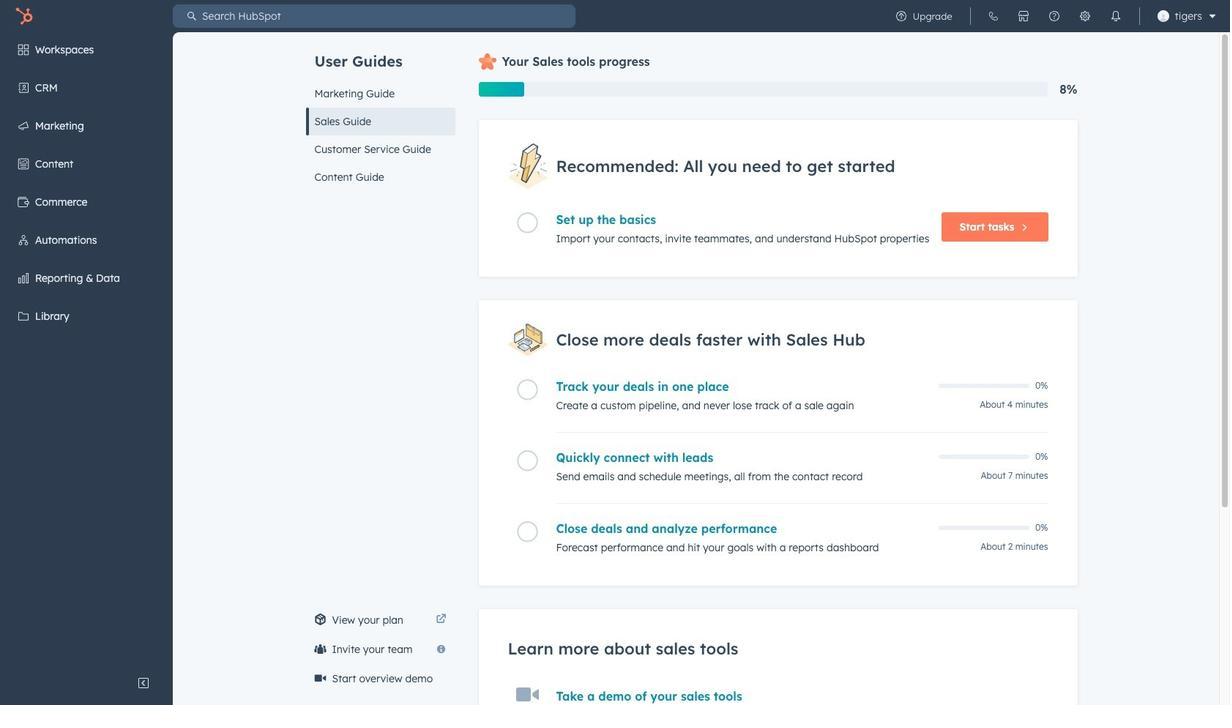 Task type: locate. For each thing, give the bounding box(es) containing it.
menu
[[886, 0, 1222, 32], [0, 32, 173, 669]]

notifications image
[[1110, 10, 1122, 22]]

1 link opens in a new window image from the top
[[436, 612, 447, 629]]

link opens in a new window image
[[436, 612, 447, 629], [436, 615, 447, 626]]

progress bar
[[479, 82, 524, 97]]

0 horizontal spatial menu
[[0, 32, 173, 669]]

user guides element
[[306, 32, 455, 191]]

marketplaces image
[[1018, 10, 1030, 22]]

settings image
[[1080, 10, 1091, 22]]



Task type: describe. For each thing, give the bounding box(es) containing it.
Search HubSpot search field
[[196, 4, 576, 28]]

2 link opens in a new window image from the top
[[436, 615, 447, 626]]

howard n/a image
[[1158, 10, 1170, 22]]

1 horizontal spatial menu
[[886, 0, 1222, 32]]

help image
[[1049, 10, 1061, 22]]



Task type: vqa. For each thing, say whether or not it's contained in the screenshot.
USER GUIDES element
yes



